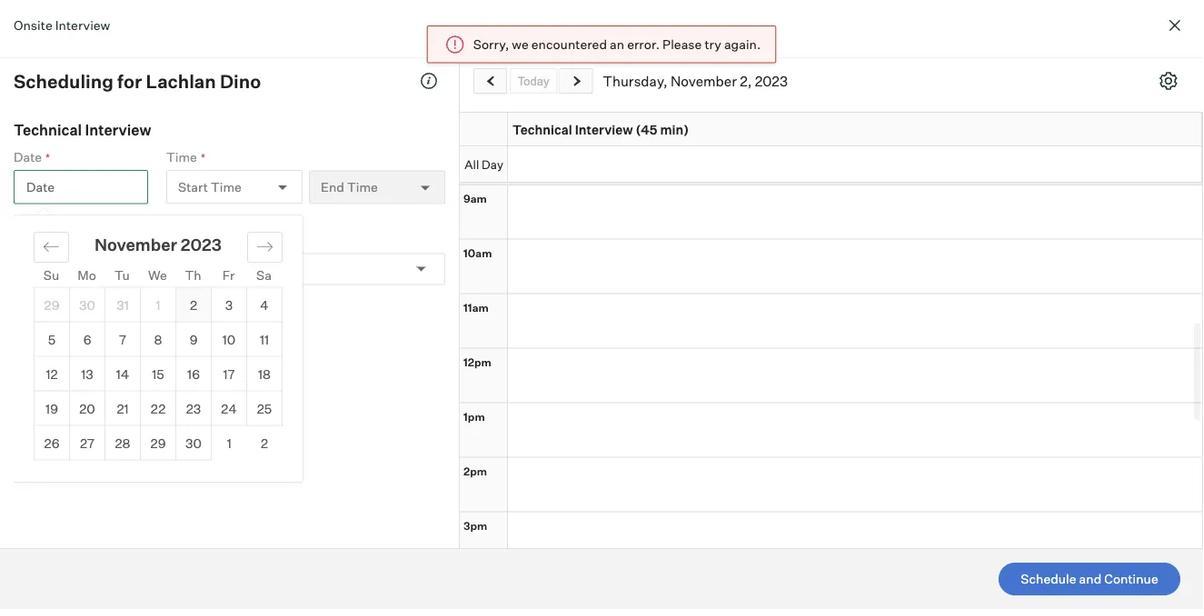 Task type: describe. For each thing, give the bounding box(es) containing it.
(45
[[636, 121, 658, 137]]

su
[[43, 267, 59, 283]]

10 button
[[212, 322, 246, 356]]

thursday,
[[603, 72, 668, 89]]

10am
[[464, 246, 492, 260]]

try
[[705, 36, 722, 52]]

15 button
[[141, 357, 175, 391]]

candidate details image
[[420, 72, 438, 90]]

select interviewers by tag link
[[14, 286, 167, 302]]

sorry,
[[473, 36, 509, 52]]

23 button
[[176, 391, 211, 425]]

onsite interview
[[14, 17, 110, 33]]

right single arrow image
[[570, 75, 584, 87]]

19
[[46, 400, 58, 416]]

28
[[115, 435, 130, 451]]

3 button
[[212, 288, 246, 321]]

18
[[258, 366, 271, 382]]

today
[[518, 74, 550, 88]]

start
[[178, 179, 208, 195]]

0 horizontal spatial time
[[166, 149, 197, 165]]

scheduling
[[14, 70, 114, 92]]

1pm
[[464, 410, 485, 423]]

3
[[225, 297, 233, 313]]

november 2023
[[95, 234, 222, 255]]

21 button
[[105, 391, 140, 425]]

interview for technical interview
[[85, 120, 151, 139]]

9am
[[464, 191, 487, 205]]

16
[[187, 366, 200, 382]]

scheduling for lachlan dino
[[14, 70, 261, 92]]

tu
[[115, 267, 130, 283]]

please
[[663, 36, 702, 52]]

9
[[190, 331, 198, 347]]

20 button
[[70, 391, 105, 425]]

fr
[[222, 267, 235, 283]]

14 button
[[105, 357, 140, 391]]

an
[[610, 36, 625, 52]]

1 vertical spatial 29 button
[[141, 426, 175, 460]]

11am
[[464, 300, 489, 314]]

settings image
[[1160, 72, 1178, 90]]

move backward to switch to the previous month image
[[43, 238, 60, 255]]

24
[[221, 400, 237, 416]]

17 button
[[212, 357, 246, 391]]

26
[[44, 435, 59, 451]]

select
[[14, 286, 51, 302]]

2,
[[740, 72, 752, 89]]

today button
[[510, 68, 558, 94]]

29 for the leftmost 29 button
[[44, 297, 59, 313]]

19 button
[[35, 391, 69, 425]]

25 button
[[247, 391, 282, 425]]

left single arrow image
[[484, 75, 498, 87]]

25
[[257, 400, 272, 416]]

22 button
[[141, 391, 175, 425]]

tag
[[147, 286, 167, 302]]

mo
[[77, 267, 96, 283]]

12pm
[[464, 355, 492, 369]]

2 for 2 button to the top
[[190, 297, 197, 313]]

0 horizontal spatial 1 button
[[141, 288, 175, 321]]

28 button
[[105, 426, 140, 460]]

0 vertical spatial 30 button
[[70, 288, 105, 321]]

all day
[[465, 157, 504, 171]]

14
[[116, 366, 129, 382]]

4
[[260, 297, 269, 313]]

31 button
[[105, 288, 140, 321]]

1 horizontal spatial time
[[211, 179, 242, 195]]

we
[[148, 267, 167, 283]]

day
[[482, 157, 504, 171]]

1 vertical spatial date
[[26, 179, 55, 195]]

thursday, november 2, 2023
[[603, 72, 788, 89]]

move forward to switch to the next month image
[[256, 238, 274, 255]]

13
[[81, 366, 93, 382]]

0 vertical spatial 2023
[[755, 72, 788, 89]]

all
[[465, 157, 479, 171]]

we
[[512, 36, 529, 52]]

7
[[119, 331, 126, 347]]

30 for the bottom 30 button
[[185, 435, 202, 451]]

16 button
[[176, 357, 211, 391]]

technical for technical interview (45 min)
[[513, 121, 573, 137]]

8
[[154, 331, 162, 347]]

1 vertical spatial 30 button
[[176, 426, 211, 460]]

technical for technical interview
[[14, 120, 82, 139]]

lachlan
[[146, 70, 216, 92]]

11 button
[[247, 322, 282, 356]]

3pm
[[464, 519, 488, 532]]



Task type: vqa. For each thing, say whether or not it's contained in the screenshot.


Task type: locate. For each thing, give the bounding box(es) containing it.
0 vertical spatial 29
[[44, 297, 59, 313]]

5
[[48, 331, 56, 347]]

0 horizontal spatial 30 button
[[70, 288, 105, 321]]

21
[[117, 400, 129, 416]]

1 vertical spatial 29
[[151, 435, 166, 451]]

30 button down 23 button
[[176, 426, 211, 460]]

november down try
[[671, 72, 737, 89]]

0 vertical spatial 2
[[190, 297, 197, 313]]

0 horizontal spatial 30
[[79, 297, 95, 313]]

november up tu
[[95, 234, 177, 255]]

1 vertical spatial 2023
[[181, 234, 222, 255]]

1 vertical spatial 2 button
[[247, 426, 282, 460]]

8 button
[[141, 322, 175, 356]]

1 horizontal spatial 1
[[227, 435, 232, 451]]

november
[[671, 72, 737, 89], [95, 234, 177, 255]]

0 vertical spatial 29 button
[[35, 288, 69, 321]]

1 for leftmost 1 button
[[156, 297, 161, 313]]

12 button
[[35, 357, 69, 391]]

interview right the onsite
[[55, 17, 110, 33]]

technical interview (45 min)
[[513, 121, 689, 137]]

1 horizontal spatial 29
[[151, 435, 166, 451]]

6
[[83, 331, 91, 347]]

0 horizontal spatial 29
[[44, 297, 59, 313]]

interview for onsite interview
[[55, 17, 110, 33]]

date up interviewers
[[26, 179, 55, 195]]

1 button down we
[[141, 288, 175, 321]]

interview for technical interview (45 min)
[[575, 121, 633, 137]]

29
[[44, 297, 59, 313], [151, 435, 166, 451]]

and
[[1080, 571, 1102, 587]]

20
[[79, 400, 95, 416]]

again.
[[725, 36, 761, 52]]

5 button
[[35, 322, 69, 356]]

0 horizontal spatial november
[[95, 234, 177, 255]]

dino
[[220, 70, 261, 92]]

encountered
[[532, 36, 607, 52]]

2 for the rightmost 2 button
[[261, 435, 268, 451]]

start time
[[178, 179, 242, 195]]

24 button
[[212, 391, 246, 425]]

30 button down 'mo'
[[70, 288, 105, 321]]

sorry, we encountered an error. please try again.
[[473, 36, 761, 52]]

0 horizontal spatial technical
[[14, 120, 82, 139]]

0 horizontal spatial 2
[[190, 297, 197, 313]]

interviewers
[[14, 232, 87, 248]]

0 vertical spatial 1
[[156, 297, 161, 313]]

0 vertical spatial 1 button
[[141, 288, 175, 321]]

2pm
[[464, 464, 487, 478]]

time up start
[[166, 149, 197, 165]]

1 vertical spatial 30
[[185, 435, 202, 451]]

november inside region
[[95, 234, 177, 255]]

30 button
[[70, 288, 105, 321], [176, 426, 211, 460]]

continue
[[1105, 571, 1159, 587]]

30 down 'mo'
[[79, 297, 95, 313]]

2 down th
[[190, 297, 197, 313]]

2023
[[755, 72, 788, 89], [181, 234, 222, 255]]

23
[[186, 400, 201, 416]]

1 horizontal spatial 30
[[185, 435, 202, 451]]

29 for the bottom 29 button
[[151, 435, 166, 451]]

12
[[46, 366, 58, 382]]

0 vertical spatial november
[[671, 72, 737, 89]]

1 horizontal spatial 2023
[[755, 72, 788, 89]]

2 button down th
[[176, 288, 211, 321]]

29 button down '22'
[[141, 426, 175, 460]]

10
[[222, 331, 236, 347]]

th
[[185, 267, 201, 283]]

technical interview
[[14, 120, 151, 139]]

1 horizontal spatial 30 button
[[176, 426, 211, 460]]

0 horizontal spatial 2023
[[181, 234, 222, 255]]

by
[[130, 286, 145, 302]]

30 down 23
[[185, 435, 202, 451]]

1 vertical spatial 1 button
[[212, 426, 247, 460]]

9 button
[[176, 322, 211, 356]]

1
[[156, 297, 161, 313], [227, 435, 232, 451]]

27
[[80, 435, 95, 451]]

0 horizontal spatial 29 button
[[35, 288, 69, 321]]

18 button
[[247, 357, 282, 391]]

error.
[[628, 36, 660, 52]]

sa
[[256, 267, 272, 283]]

1 right by
[[156, 297, 161, 313]]

schedule and continue button
[[999, 563, 1181, 596]]

1 horizontal spatial 2
[[261, 435, 268, 451]]

11
[[260, 331, 269, 347]]

1 horizontal spatial 1 button
[[212, 426, 247, 460]]

1 for 1 button to the bottom
[[227, 435, 232, 451]]

november 2023 region
[[14, 215, 840, 495]]

0 horizontal spatial 2 button
[[176, 288, 211, 321]]

27 button
[[70, 426, 105, 460]]

1 vertical spatial time
[[211, 179, 242, 195]]

22
[[151, 400, 166, 416]]

29 button down su
[[35, 288, 69, 321]]

2 down 25 button
[[261, 435, 268, 451]]

interview down for
[[85, 120, 151, 139]]

technical down 'today' button
[[513, 121, 573, 137]]

31
[[117, 297, 129, 313]]

2 button down 25 button
[[247, 426, 282, 460]]

date
[[14, 149, 42, 165], [26, 179, 55, 195]]

1 button down 24
[[212, 426, 247, 460]]

interview
[[55, 17, 110, 33], [85, 120, 151, 139], [575, 121, 633, 137]]

1 down 24
[[227, 435, 232, 451]]

1 horizontal spatial november
[[671, 72, 737, 89]]

30 for the top 30 button
[[79, 297, 95, 313]]

schedule
[[1021, 571, 1077, 587]]

2023 up th
[[181, 234, 222, 255]]

2
[[190, 297, 197, 313], [261, 435, 268, 451]]

0 vertical spatial time
[[166, 149, 197, 165]]

1 horizontal spatial 2 button
[[247, 426, 282, 460]]

13 button
[[70, 357, 105, 391]]

29 down '22'
[[151, 435, 166, 451]]

date down technical interview
[[14, 149, 42, 165]]

26 button
[[35, 426, 69, 460]]

interview left (45
[[575, 121, 633, 137]]

2023 right 2,
[[755, 72, 788, 89]]

15
[[152, 366, 164, 382]]

17
[[223, 366, 235, 382]]

technical down scheduling
[[14, 120, 82, 139]]

1 horizontal spatial 29 button
[[141, 426, 175, 460]]

close image
[[1165, 15, 1187, 36]]

29 down su
[[44, 297, 59, 313]]

0 horizontal spatial 1
[[156, 297, 161, 313]]

schedule and continue
[[1021, 571, 1159, 587]]

1 vertical spatial november
[[95, 234, 177, 255]]

0 vertical spatial date
[[14, 149, 42, 165]]

1 vertical spatial 1
[[227, 435, 232, 451]]

select interviewers by tag
[[14, 286, 167, 302]]

1 vertical spatial 2
[[261, 435, 268, 451]]

min)
[[660, 121, 689, 137]]

2 button
[[176, 288, 211, 321], [247, 426, 282, 460]]

0 vertical spatial 30
[[79, 297, 95, 313]]

2023 inside region
[[181, 234, 222, 255]]

1 horizontal spatial technical
[[513, 121, 573, 137]]

0 vertical spatial 2 button
[[176, 288, 211, 321]]

interviewers
[[54, 286, 127, 302]]

for
[[117, 70, 142, 92]]

time right start
[[211, 179, 242, 195]]



